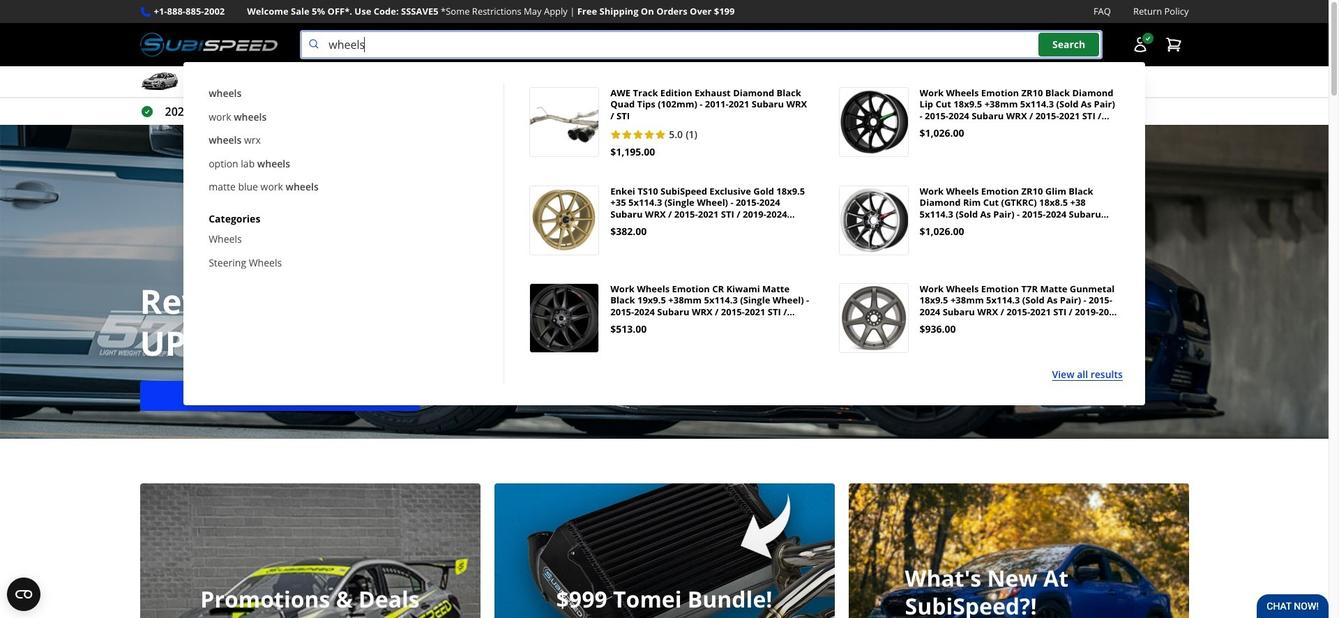 Task type: vqa. For each thing, say whether or not it's contained in the screenshot.
Work Wheels Emotion ZR10 Black Diamond Lip Cut 18x9.5 +38mm 5x114.3 (Sold As Pair) - 2015-2024 Subaru WRX / 2015-2021 STI / 2019-2024 Forester image
yes



Task type: describe. For each thing, give the bounding box(es) containing it.
work wheels emotion zr10 black diamond lip cut 18x9.5 +38mm 5x114.3 (sold as pair) - 2015-2024 subaru wrx / 2015-2021 sti / 2019-2024 forester image
[[840, 88, 908, 156]]

open widget image
[[7, 578, 40, 611]]

enkei ts10 subispeed exclusive gold 18x9.5 +35 5x114.3 (single wheel) - 2015-2024 subaru wrx / 2015-2021 sti / 2019-2024 forester image
[[530, 186, 599, 255]]

subispeed logo image
[[140, 30, 278, 59]]

rewards program image
[[0, 125, 1329, 439]]

work wheels emotion zr10 glim black diamond rim cut (gtkrc) 18x8.5 +38 5x114.3 (sold as pair) - 2015-2024 subaru wrx / 2015-2021 sti / 2019-2024 forester image
[[840, 186, 908, 255]]



Task type: locate. For each thing, give the bounding box(es) containing it.
work wheels emotion cr kiwami matte black 19x9.5 +38mm 5x114.3 (single wheel) - 2015-2024 subaru wrx / 2015-2021 sti / 2019-2024 forester image
[[530, 284, 599, 352]]

button image
[[1132, 36, 1149, 53]]

awe track edition exhaust diamond black quad tips (102mm) - 2011-2021 subaru wrx / sti image
[[530, 88, 599, 156]]

deals image
[[140, 484, 480, 618]]

work wheels emotion t7r matte gunmetal 18x9.5 +38mm 5x114.3 (sold as pair) - 2015-2024 subaru wrx / 2015-2021 sti / 2019-2024 forester image
[[840, 284, 908, 352]]

search input field
[[300, 30, 1103, 59]]

coilovers image
[[494, 484, 835, 618]]

earn rewards image
[[849, 484, 1189, 618]]



